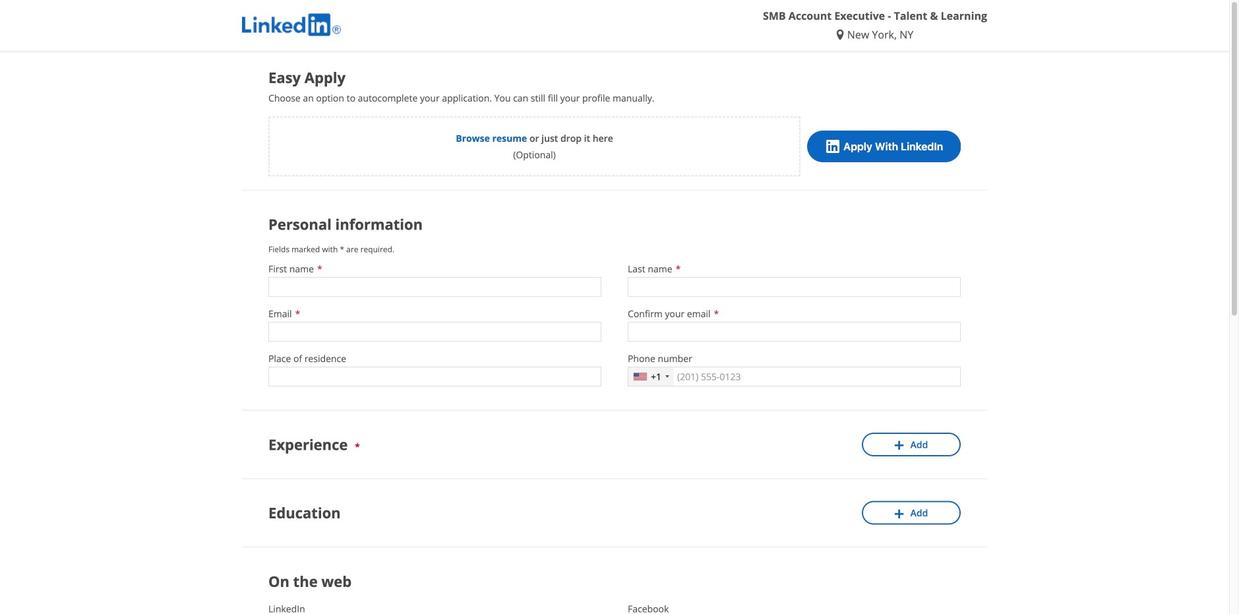 Task type: locate. For each thing, give the bounding box(es) containing it.
linkedin logo image
[[242, 13, 341, 36]]



Task type: vqa. For each thing, say whether or not it's contained in the screenshot.
City and County of San Francisco Logo
no



Task type: describe. For each thing, give the bounding box(es) containing it.
location image
[[837, 29, 848, 40]]



